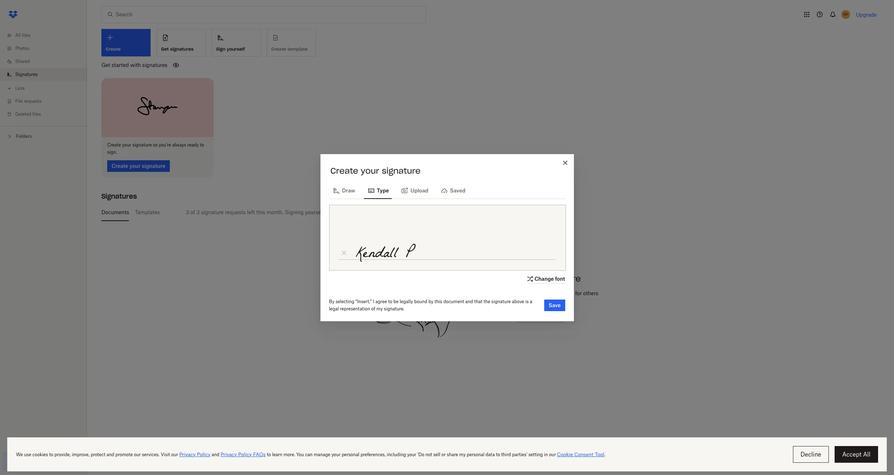 Task type: locate. For each thing, give the bounding box(es) containing it.
1 horizontal spatial requests
[[225, 209, 246, 215]]

1 vertical spatial tab list
[[101, 204, 874, 221]]

requests inside list
[[24, 99, 42, 104]]

started
[[112, 62, 129, 68]]

signature inside create your signature so you're always ready to sign.
[[132, 142, 152, 148]]

get left the started
[[101, 62, 110, 68]]

0 vertical spatial document
[[521, 290, 545, 297]]

0 horizontal spatial this
[[256, 209, 265, 215]]

get inside the get signatures button
[[161, 46, 169, 52]]

0 vertical spatial tab list
[[329, 182, 565, 199]]

yourself right sign
[[227, 46, 245, 52]]

1 vertical spatial is
[[526, 299, 529, 305]]

create inside the create your signature dialog
[[331, 166, 358, 176]]

sign
[[505, 290, 515, 297]]

0 horizontal spatial 3
[[186, 209, 189, 215]]

create up draw
[[331, 166, 358, 176]]

requests
[[24, 99, 42, 104], [225, 209, 246, 215]]

0 horizontal spatial files
[[22, 33, 30, 38]]

files right "all"
[[22, 33, 30, 38]]

to down when at the bottom right
[[479, 298, 484, 305]]

0 vertical spatial create
[[107, 142, 121, 148]]

this
[[256, 209, 265, 215], [435, 299, 442, 305]]

1 vertical spatial get
[[101, 62, 110, 68]]

document inside when you sign a document or send one for others to sign, it appears here.
[[521, 290, 545, 297]]

0 vertical spatial is
[[326, 209, 330, 215]]

signatures
[[15, 72, 38, 77], [101, 192, 137, 201]]

0 horizontal spatial documents
[[101, 209, 129, 215]]

0 vertical spatial requests
[[24, 99, 42, 104]]

is inside "by selecting "insert," i agree to be legally bound by this document and that the signature above is a legal representation of my signature."
[[526, 299, 529, 305]]

change font button
[[526, 275, 565, 284]]

1 horizontal spatial 3
[[197, 209, 200, 215]]

"insert,"
[[356, 299, 372, 305]]

requests left left
[[225, 209, 246, 215]]

document
[[521, 290, 545, 297], [444, 299, 464, 305]]

files
[[22, 33, 30, 38], [32, 112, 41, 117]]

a right above
[[530, 299, 533, 305]]

0 horizontal spatial of
[[191, 209, 195, 215]]

folders
[[16, 134, 32, 139]]

your inside the create your signature dialog
[[361, 166, 380, 176]]

by
[[429, 299, 434, 305]]

requests right "file"
[[24, 99, 42, 104]]

tab list containing draw
[[329, 182, 565, 199]]

folders button
[[0, 131, 87, 142]]

photos
[[15, 46, 29, 51]]

0 vertical spatial signatures
[[15, 72, 38, 77]]

documents
[[101, 209, 129, 215], [479, 274, 527, 284]]

signature
[[132, 142, 152, 148], [382, 166, 421, 176], [201, 209, 224, 215], [492, 299, 511, 305]]

signatures down shared
[[15, 72, 38, 77]]

upload
[[411, 188, 429, 194]]

1 horizontal spatial a
[[530, 299, 533, 305]]

to inside create your signature so you're always ready to sign.
[[200, 142, 204, 148]]

Your name text field
[[349, 240, 557, 270]]

documents for documents appear here
[[479, 274, 527, 284]]

1 horizontal spatial document
[[521, 290, 545, 297]]

be
[[394, 299, 399, 305]]

signatures
[[170, 46, 194, 52], [142, 62, 167, 68]]

2 horizontal spatial to
[[479, 298, 484, 305]]

document inside "by selecting "insert," i agree to be legally bound by this document and that the signature above is a legal representation of my signature."
[[444, 299, 464, 305]]

signatures inside button
[[170, 46, 194, 52]]

all files
[[15, 33, 30, 38]]

files right deleted
[[32, 112, 41, 117]]

1 vertical spatial a
[[530, 299, 533, 305]]

shared
[[15, 59, 30, 64]]

2 3 from the left
[[197, 209, 200, 215]]

here.
[[523, 298, 535, 305]]

create inside create your signature so you're always ready to sign.
[[107, 142, 121, 148]]

1 vertical spatial of
[[371, 306, 375, 312]]

create
[[107, 142, 121, 148], [331, 166, 358, 176]]

bound
[[414, 299, 428, 305]]

your
[[122, 142, 131, 148], [361, 166, 380, 176]]

files for all files
[[22, 33, 30, 38]]

my
[[377, 306, 383, 312]]

a inside "by selecting "insert," i agree to be legally bound by this document and that the signature above is a legal representation of my signature."
[[530, 299, 533, 305]]

1 horizontal spatial get
[[161, 46, 169, 52]]

and
[[466, 299, 473, 305]]

3
[[186, 209, 189, 215], [197, 209, 200, 215]]

1 vertical spatial documents
[[479, 274, 527, 284]]

yourself inside sign yourself button
[[227, 46, 245, 52]]

get for get started with signatures
[[101, 62, 110, 68]]

1 vertical spatial signatures
[[101, 192, 137, 201]]

1 horizontal spatial of
[[371, 306, 375, 312]]

0 vertical spatial documents
[[101, 209, 129, 215]]

documents up you
[[479, 274, 527, 284]]

a
[[516, 290, 519, 297], [530, 299, 533, 305]]

0 vertical spatial a
[[516, 290, 519, 297]]

sign,
[[485, 298, 497, 305]]

document left and
[[444, 299, 464, 305]]

tab list
[[329, 182, 565, 199], [101, 204, 874, 221]]

1 horizontal spatial is
[[526, 299, 529, 305]]

signature.
[[384, 306, 405, 312]]

0 horizontal spatial requests
[[24, 99, 42, 104]]

signatures list item
[[0, 68, 87, 81]]

you're
[[159, 142, 171, 148]]

a right sign
[[516, 290, 519, 297]]

0 vertical spatial signatures
[[170, 46, 194, 52]]

this right by
[[435, 299, 442, 305]]

is left unlimited.
[[326, 209, 330, 215]]

i
[[373, 299, 374, 305]]

0 vertical spatial your
[[122, 142, 131, 148]]

your inside create your signature so you're always ready to sign.
[[122, 142, 131, 148]]

for
[[576, 290, 582, 297]]

appear
[[530, 274, 560, 284]]

templates tab
[[135, 204, 160, 221]]

0 horizontal spatial a
[[516, 290, 519, 297]]

1 horizontal spatial yourself
[[305, 209, 324, 215]]

is
[[326, 209, 330, 215], [526, 299, 529, 305]]

0 vertical spatial of
[[191, 209, 195, 215]]

get
[[161, 46, 169, 52], [101, 62, 110, 68]]

so
[[153, 142, 158, 148]]

get up get started with signatures on the left top of page
[[161, 46, 169, 52]]

yourself right signing
[[305, 209, 324, 215]]

1 horizontal spatial your
[[361, 166, 380, 176]]

0 vertical spatial get
[[161, 46, 169, 52]]

0 horizontal spatial get
[[101, 62, 110, 68]]

your up type
[[361, 166, 380, 176]]

0 vertical spatial this
[[256, 209, 265, 215]]

1 vertical spatial requests
[[225, 209, 246, 215]]

change
[[535, 276, 554, 282]]

0 vertical spatial files
[[22, 33, 30, 38]]

your left "so"
[[122, 142, 131, 148]]

create up sign.
[[107, 142, 121, 148]]

1 vertical spatial signatures
[[142, 62, 167, 68]]

1 horizontal spatial this
[[435, 299, 442, 305]]

1 vertical spatial files
[[32, 112, 41, 117]]

create for create your signature so you're always ready to sign.
[[107, 142, 121, 148]]

file requests link
[[6, 95, 87, 108]]

1 vertical spatial create
[[331, 166, 358, 176]]

a inside when you sign a document or send one for others to sign, it appears here.
[[516, 290, 519, 297]]

this inside tab list
[[256, 209, 265, 215]]

1 vertical spatial your
[[361, 166, 380, 176]]

0 horizontal spatial to
[[200, 142, 204, 148]]

create for create your signature
[[331, 166, 358, 176]]

of
[[191, 209, 195, 215], [371, 306, 375, 312]]

1 vertical spatial this
[[435, 299, 442, 305]]

list
[[0, 25, 87, 126]]

free
[[36, 457, 43, 462]]

list containing all files
[[0, 25, 87, 126]]

document up here.
[[521, 290, 545, 297]]

1 vertical spatial document
[[444, 299, 464, 305]]

explore
[[22, 457, 35, 462]]

documents left 'templates'
[[101, 209, 129, 215]]

to right ready
[[200, 142, 204, 148]]

is right above
[[526, 299, 529, 305]]

0 horizontal spatial yourself
[[227, 46, 245, 52]]

to left be
[[388, 299, 392, 305]]

this right left
[[256, 209, 265, 215]]

or
[[546, 290, 551, 297]]

tab list inside the create your signature dialog
[[329, 182, 565, 199]]

0 horizontal spatial your
[[122, 142, 131, 148]]

0 horizontal spatial signatures
[[15, 72, 38, 77]]

0 vertical spatial yourself
[[227, 46, 245, 52]]

dropbox image
[[6, 7, 20, 22]]

1 horizontal spatial create
[[331, 166, 358, 176]]

0 horizontal spatial document
[[444, 299, 464, 305]]

you
[[495, 290, 504, 297]]

templates
[[135, 209, 160, 215]]

0 horizontal spatial create
[[107, 142, 121, 148]]

1 horizontal spatial files
[[32, 112, 41, 117]]

signatures up documents tab on the top of the page
[[101, 192, 137, 201]]

1 horizontal spatial to
[[388, 299, 392, 305]]

1 horizontal spatial signatures
[[170, 46, 194, 52]]

get signatures button
[[157, 29, 206, 57]]

to
[[200, 142, 204, 148], [479, 298, 484, 305], [388, 299, 392, 305]]

1 vertical spatial yourself
[[305, 209, 324, 215]]

create your signature so you're always ready to sign.
[[107, 142, 204, 155]]

1 horizontal spatial documents
[[479, 274, 527, 284]]

features
[[44, 457, 59, 462]]

quota usage element
[[7, 457, 19, 468]]



Task type: describe. For each thing, give the bounding box(es) containing it.
to inside when you sign a document or send one for others to sign, it appears here.
[[479, 298, 484, 305]]

create your signature dialog
[[320, 154, 574, 322]]

above
[[512, 299, 524, 305]]

signatures inside list item
[[15, 72, 38, 77]]

sign
[[216, 46, 226, 52]]

documents appear here
[[479, 274, 581, 284]]

less
[[15, 86, 25, 91]]

legal
[[329, 306, 339, 312]]

all files link
[[6, 29, 87, 42]]

saved
[[450, 188, 466, 194]]

0 horizontal spatial signatures
[[142, 62, 167, 68]]

signing
[[285, 209, 304, 215]]

sign yourself button
[[212, 29, 261, 57]]

the
[[484, 299, 491, 305]]

to inside "by selecting "insert," i agree to be legally bound by this document and that the signature above is a legal representation of my signature."
[[388, 299, 392, 305]]

left
[[247, 209, 255, 215]]

here
[[562, 274, 581, 284]]

always
[[172, 142, 186, 148]]

sign.
[[107, 149, 117, 155]]

representation
[[340, 306, 370, 312]]

documents tab
[[101, 204, 129, 221]]

it
[[498, 298, 501, 305]]

others
[[584, 290, 599, 297]]

yourself inside tab list
[[305, 209, 324, 215]]

explore free features
[[22, 457, 59, 462]]

save
[[549, 302, 561, 309]]

3 of 3 signature requests left this month. signing yourself is unlimited.
[[186, 209, 355, 215]]

photos link
[[6, 42, 87, 55]]

appears
[[503, 298, 522, 305]]

signature inside "by selecting "insert," i agree to be legally bound by this document and that the signature above is a legal representation of my signature."
[[492, 299, 511, 305]]

get started with signatures
[[101, 62, 167, 68]]

send
[[553, 290, 564, 297]]

type
[[377, 188, 389, 194]]

by selecting "insert," i agree to be legally bound by this document and that the signature above is a legal representation of my signature.
[[329, 299, 533, 312]]

font
[[555, 276, 565, 282]]

of inside "by selecting "insert," i agree to be legally bound by this document and that the signature above is a legal representation of my signature."
[[371, 306, 375, 312]]

unlimited.
[[331, 209, 355, 215]]

your for create your signature
[[361, 166, 380, 176]]

file requests
[[15, 99, 42, 104]]

when you sign a document or send one for others to sign, it appears here.
[[479, 290, 599, 305]]

1 3 from the left
[[186, 209, 189, 215]]

one
[[565, 290, 574, 297]]

1 horizontal spatial signatures
[[101, 192, 137, 201]]

by
[[329, 299, 335, 305]]

file
[[15, 99, 23, 104]]

get for get signatures
[[161, 46, 169, 52]]

month.
[[267, 209, 284, 215]]

create your signature
[[331, 166, 421, 176]]

change font
[[535, 276, 565, 282]]

shared link
[[6, 55, 87, 68]]

this inside "by selecting "insert," i agree to be legally bound by this document and that the signature above is a legal representation of my signature."
[[435, 299, 442, 305]]

agree
[[376, 299, 387, 305]]

signatures link
[[6, 68, 87, 81]]

all
[[15, 33, 21, 38]]

documents for documents
[[101, 209, 129, 215]]

get signatures
[[161, 46, 194, 52]]

ready
[[187, 142, 199, 148]]

that
[[475, 299, 483, 305]]

upgrade link
[[856, 11, 877, 18]]

when
[[479, 290, 494, 297]]

with
[[130, 62, 141, 68]]

sign yourself
[[216, 46, 245, 52]]

legally
[[400, 299, 413, 305]]

files for deleted files
[[32, 112, 41, 117]]

tab list containing documents
[[101, 204, 874, 221]]

selecting
[[336, 299, 354, 305]]

0 horizontal spatial is
[[326, 209, 330, 215]]

your for create your signature so you're always ready to sign.
[[122, 142, 131, 148]]

save button
[[545, 300, 565, 311]]

draw
[[342, 188, 355, 194]]

deleted
[[15, 112, 31, 117]]

less image
[[6, 85, 13, 92]]

deleted files link
[[6, 108, 87, 121]]

upgrade
[[856, 11, 877, 18]]

deleted files
[[15, 112, 41, 117]]



Task type: vqa. For each thing, say whether or not it's contained in the screenshot.
bottom 'a'
yes



